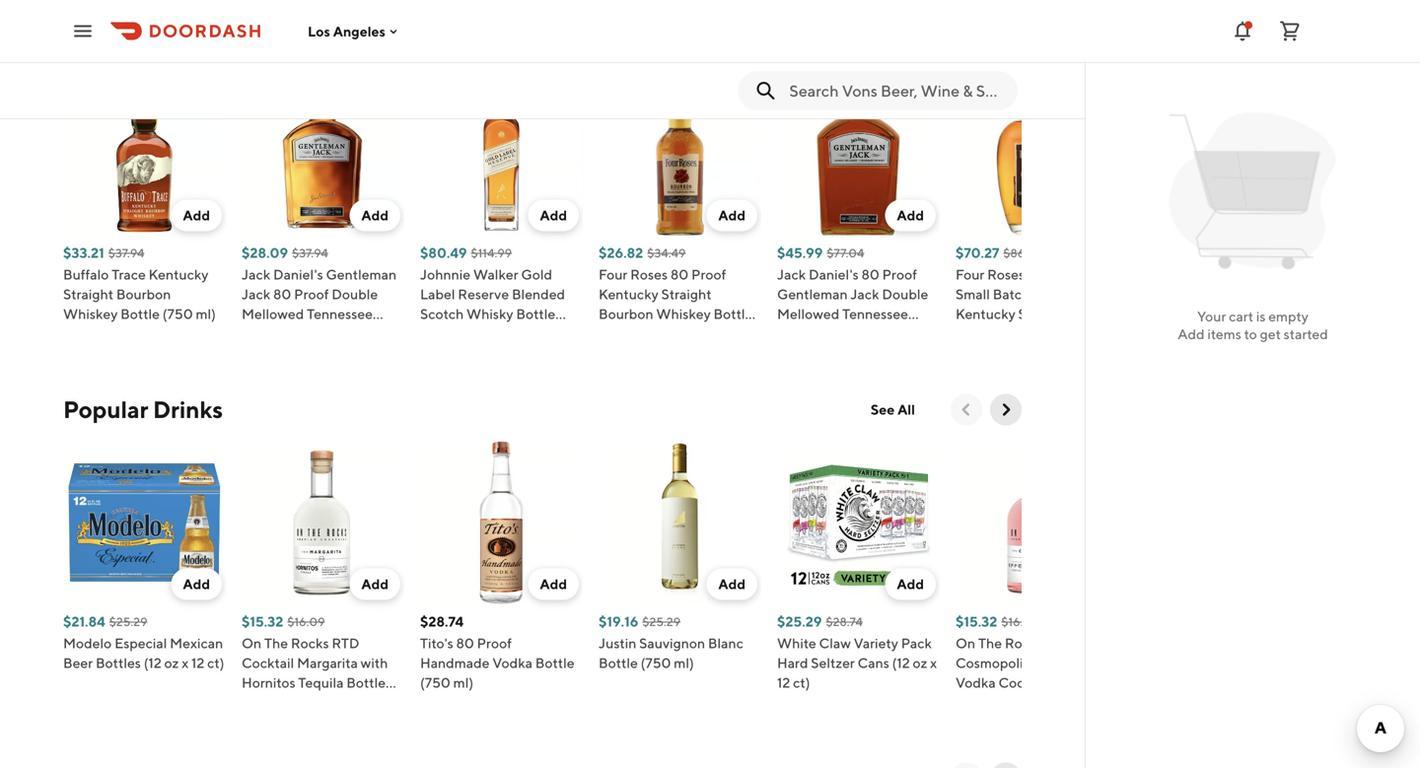 Task type: vqa. For each thing, say whether or not it's contained in the screenshot.
add review button
no



Task type: locate. For each thing, give the bounding box(es) containing it.
2 $15.32 from the left
[[956, 613, 997, 630]]

mellowed down the $45.99
[[777, 306, 839, 322]]

1 horizontal spatial $28.74
[[826, 615, 863, 629]]

oz inside $25.29 $28.74 white claw variety pack hard seltzer cans (12 oz x 12 ct)
[[913, 655, 927, 671]]

1 horizontal spatial vodka
[[956, 675, 996, 691]]

kentucky down $26.82
[[599, 286, 659, 302]]

jack
[[242, 266, 270, 283], [777, 266, 806, 283], [242, 286, 270, 302], [850, 286, 879, 302]]

0 horizontal spatial tennessee
[[307, 306, 373, 322]]

add up $33.21 $37.94 buffalo trace kentucky straight bourbon whiskey bottle (750 ml)
[[183, 207, 210, 223]]

whiskey down $28.09
[[242, 325, 296, 342]]

bottle inside $26.82 $34.49 four roses 80 proof kentucky straight bourbon whiskey bottle (750 ml)
[[714, 306, 753, 322]]

0 horizontal spatial cocktail
[[242, 655, 294, 671]]

$15.32 for on the rocks cosmopolitan with effen vodka cocktail bottle (375 ml)
[[956, 613, 997, 630]]

bottle inside $45.99 $77.04 jack daniel's 80 proof gentleman jack double mellowed tennessee whiskey bottle (1.75 l)
[[834, 325, 874, 342]]

1 $15.32 from the left
[[242, 613, 283, 630]]

2 oz from the left
[[913, 655, 927, 671]]

cocktail up hornitos at the left bottom of page
[[242, 655, 294, 671]]

1 horizontal spatial cocktail
[[998, 675, 1051, 691]]

1 on from the left
[[242, 635, 261, 651]]

1 horizontal spatial roses
[[987, 266, 1025, 283]]

1 the from the left
[[264, 635, 288, 651]]

$28.09
[[242, 245, 288, 261]]

add up $15.32 $16.09 on the rocks rtd cocktail margarita with hornitos tequila bottle (375 ml)
[[361, 576, 389, 592]]

1 horizontal spatial (12
[[892, 655, 910, 671]]

$37.94 right $28.09
[[292, 246, 328, 260]]

$25.29 up 'white'
[[777, 613, 822, 630]]

straight down $34.49
[[661, 286, 712, 302]]

with right margarita
[[361, 655, 388, 671]]

reserve
[[458, 286, 509, 302]]

1 vertical spatial ct)
[[793, 675, 810, 691]]

$16.09 up margarita
[[287, 615, 325, 629]]

honey
[[138, 27, 209, 55]]

$37.94 up trace
[[108, 246, 144, 260]]

daniel's inside the '$28.09 $37.94 jack daniel's gentleman jack 80 proof double mellowed tennessee whiskey bottle (750 ml)'
[[273, 266, 323, 283]]

tennessee inside the '$28.09 $37.94 jack daniel's gentleman jack 80 proof double mellowed tennessee whiskey bottle (750 ml)'
[[307, 306, 373, 322]]

roses down $34.49
[[630, 266, 668, 283]]

popular drinks link
[[63, 394, 223, 426]]

1 horizontal spatial rocks
[[1005, 635, 1043, 651]]

on inside the $15.32 $16.09 on the rocks cosmopolitan with effen vodka cocktail bottle (375 ml)
[[956, 635, 975, 651]]

1 horizontal spatial the
[[978, 635, 1002, 651]]

handmade
[[420, 655, 490, 671]]

kentucky down small
[[956, 306, 1016, 322]]

0 horizontal spatial $25.29
[[109, 615, 147, 629]]

0 vertical spatial 12
[[191, 655, 204, 671]]

$15.32 inside $15.32 $16.09 on the rocks rtd cocktail margarita with hornitos tequila bottle (375 ml)
[[242, 613, 283, 630]]

$16.09
[[287, 615, 325, 629], [1001, 615, 1039, 629]]

cocktail down cosmopolitan
[[998, 675, 1051, 691]]

2 horizontal spatial bourbon
[[956, 325, 1010, 342]]

four inside $70.27 $86.24 four roses 104 proof small batch select kentucky straight bourbon whiskey bottle (750 ml)
[[956, 266, 985, 283]]

hornitos
[[242, 675, 295, 691]]

roses up "batch"
[[987, 266, 1025, 283]]

oz
[[164, 655, 179, 671], [913, 655, 927, 671]]

(750 inside $33.21 $37.94 buffalo trace kentucky straight bourbon whiskey bottle (750 ml)
[[163, 306, 193, 322]]

(375 down cosmopolitan
[[956, 694, 984, 711]]

tito's 80 proof handmade vodka bottle (750 ml) image
[[420, 441, 583, 604]]

add up $28.74 tito's 80 proof handmade vodka bottle (750 ml)
[[540, 576, 567, 592]]

mellowed down $28.09
[[242, 306, 304, 322]]

$80.49 $114.99 johnnie walker gold label reserve blended scotch whisky bottle (750 ml)
[[420, 245, 565, 342]]

1 horizontal spatial tennessee
[[842, 306, 908, 322]]

$25.29 inside $21.84 $25.29 modelo especial mexican beer bottles (12 oz x 12 ct)
[[109, 615, 147, 629]]

$15.32 up cosmopolitan
[[956, 613, 997, 630]]

roses inside $70.27 $86.24 four roses 104 proof small batch select kentucky straight bourbon whiskey bottle (750 ml)
[[987, 266, 1025, 283]]

1 vertical spatial vodka
[[956, 675, 996, 691]]

0 vertical spatial vodka
[[492, 655, 532, 671]]

0 horizontal spatial $15.32
[[242, 613, 283, 630]]

ml) inside the '$28.09 $37.94 jack daniel's gentleman jack 80 proof double mellowed tennessee whiskey bottle (750 ml)'
[[374, 325, 394, 342]]

rocks inside $15.32 $16.09 on the rocks rtd cocktail margarita with hornitos tequila bottle (375 ml)
[[291, 635, 329, 651]]

add up gold
[[540, 207, 567, 223]]

1 horizontal spatial 12
[[777, 675, 790, 691]]

gentleman inside $45.99 $77.04 jack daniel's 80 proof gentleman jack double mellowed tennessee whiskey bottle (1.75 l)
[[777, 286, 848, 302]]

1 vertical spatial bourbon
[[599, 306, 653, 322]]

2 double from the left
[[882, 286, 928, 302]]

1 horizontal spatial oz
[[913, 655, 927, 671]]

0 horizontal spatial $37.94
[[108, 246, 144, 260]]

whiskey down select
[[1013, 325, 1068, 342]]

add for $19.16 $25.29 justin sauvignon blanc bottle (750 ml)
[[718, 576, 746, 592]]

0 horizontal spatial mellowed
[[242, 306, 304, 322]]

2 (375 from the left
[[956, 694, 984, 711]]

rocks up cosmopolitan
[[1005, 635, 1043, 651]]

add up $45.99 $77.04 jack daniel's 80 proof gentleman jack double mellowed tennessee whiskey bottle (1.75 l)
[[897, 207, 924, 223]]

ct) down mexican
[[207, 655, 224, 671]]

trace
[[112, 266, 146, 283]]

(12 down pack
[[892, 655, 910, 671]]

0 vertical spatial ct)
[[207, 655, 224, 671]]

double for proof
[[332, 286, 378, 302]]

1 horizontal spatial straight
[[661, 286, 712, 302]]

80 down $77.04
[[861, 266, 879, 283]]

0 horizontal spatial with
[[361, 655, 388, 671]]

2 vertical spatial bourbon
[[956, 325, 1010, 342]]

1 horizontal spatial $37.94
[[292, 246, 328, 260]]

80 up handmade
[[456, 635, 474, 651]]

x down mexican
[[182, 655, 189, 671]]

0 vertical spatial gentleman
[[326, 266, 397, 283]]

0 horizontal spatial straight
[[63, 286, 113, 302]]

daniel's inside $45.99 $77.04 jack daniel's 80 proof gentleman jack double mellowed tennessee whiskey bottle (1.75 l)
[[809, 266, 859, 283]]

empty
[[1268, 308, 1309, 324]]

add button
[[171, 200, 222, 231], [171, 200, 222, 231], [350, 200, 400, 231], [350, 200, 400, 231], [528, 200, 579, 231], [528, 200, 579, 231], [706, 200, 757, 231], [706, 200, 757, 231], [885, 200, 936, 231], [885, 200, 936, 231], [171, 569, 222, 600], [171, 569, 222, 600], [350, 569, 400, 600], [350, 569, 400, 600], [528, 569, 579, 600], [528, 569, 579, 600], [706, 569, 757, 600], [706, 569, 757, 600], [885, 569, 936, 600], [885, 569, 936, 600]]

0 horizontal spatial kentucky
[[149, 266, 208, 283]]

1 four from the left
[[599, 266, 628, 283]]

vodka
[[492, 655, 532, 671], [956, 675, 996, 691]]

rocks inside the $15.32 $16.09 on the rocks cosmopolitan with effen vodka cocktail bottle (375 ml)
[[1005, 635, 1043, 651]]

1 horizontal spatial $16.09
[[1001, 615, 1039, 629]]

(12
[[144, 655, 161, 671], [892, 655, 910, 671]]

(750 inside the '$28.09 $37.94 jack daniel's gentleman jack 80 proof double mellowed tennessee whiskey bottle (750 ml)'
[[341, 325, 371, 342]]

$15.32 for on the rocks rtd cocktail margarita with hornitos tequila bottle (375 ml)
[[242, 613, 283, 630]]

proof for straight
[[691, 266, 726, 283]]

cans
[[858, 655, 889, 671]]

0 horizontal spatial $16.09
[[287, 615, 325, 629]]

1 horizontal spatial (375
[[956, 694, 984, 711]]

tennessee for (750
[[307, 306, 373, 322]]

the up cosmopolitan
[[978, 635, 1002, 651]]

ct)
[[207, 655, 224, 671], [793, 675, 810, 691]]

whiskey down buffalo
[[63, 306, 118, 322]]

1 (12 from the left
[[144, 655, 161, 671]]

straight down buffalo
[[63, 286, 113, 302]]

(375 inside the $15.32 $16.09 on the rocks cosmopolitan with effen vodka cocktail bottle (375 ml)
[[956, 694, 984, 711]]

1 horizontal spatial $15.32
[[956, 613, 997, 630]]

add for $45.99 $77.04 jack daniel's 80 proof gentleman jack double mellowed tennessee whiskey bottle (1.75 l)
[[897, 207, 924, 223]]

add up blanc
[[718, 576, 746, 592]]

mellowed inside $45.99 $77.04 jack daniel's 80 proof gentleman jack double mellowed tennessee whiskey bottle (1.75 l)
[[777, 306, 839, 322]]

ml) inside the $15.32 $16.09 on the rocks cosmopolitan with effen vodka cocktail bottle (375 ml)
[[987, 694, 1007, 711]]

white
[[777, 635, 816, 651]]

$15.32 up hornitos at the left bottom of page
[[242, 613, 283, 630]]

1 vertical spatial gentleman
[[777, 286, 848, 302]]

1 vertical spatial 12
[[777, 675, 790, 691]]

1 horizontal spatial $25.29
[[642, 615, 681, 629]]

2 $37.94 from the left
[[292, 246, 328, 260]]

1 horizontal spatial bourbon
[[599, 306, 653, 322]]

1 horizontal spatial kentucky
[[599, 286, 659, 302]]

1 tennessee from the left
[[307, 306, 373, 322]]

proof
[[691, 266, 726, 283], [882, 266, 917, 283], [1054, 266, 1089, 283], [294, 286, 329, 302], [477, 635, 512, 651]]

see all
[[871, 401, 915, 418]]

on
[[242, 635, 261, 651], [956, 635, 975, 651]]

malt & honey whiskey link
[[63, 25, 309, 57]]

$45.99 $77.04 jack daniel's 80 proof gentleman jack double mellowed tennessee whiskey bottle (1.75 l)
[[777, 245, 928, 342]]

mellowed inside the '$28.09 $37.94 jack daniel's gentleman jack 80 proof double mellowed tennessee whiskey bottle (750 ml)'
[[242, 306, 304, 322]]

add up the '$28.09 $37.94 jack daniel's gentleman jack 80 proof double mellowed tennessee whiskey bottle (750 ml)'
[[361, 207, 389, 223]]

with left "effen"
[[1047, 655, 1074, 671]]

1 with from the left
[[361, 655, 388, 671]]

2 the from the left
[[978, 635, 1002, 651]]

0 horizontal spatial $28.74
[[420, 613, 464, 630]]

straight down select
[[1018, 306, 1069, 322]]

x down pack
[[930, 655, 937, 671]]

80 down $34.49
[[670, 266, 689, 283]]

johnnie
[[420, 266, 470, 283]]

bourbon inside $33.21 $37.94 buffalo trace kentucky straight bourbon whiskey bottle (750 ml)
[[116, 286, 171, 302]]

four down $26.82
[[599, 266, 628, 283]]

four for four roses 80 proof kentucky straight bourbon whiskey bottle (750 ml)
[[599, 266, 628, 283]]

whiskey
[[214, 27, 309, 55], [63, 306, 118, 322], [656, 306, 711, 322], [242, 325, 296, 342], [777, 325, 832, 342], [1013, 325, 1068, 342]]

claw
[[819, 635, 851, 651]]

kentucky right trace
[[149, 266, 208, 283]]

0 horizontal spatial 12
[[191, 655, 204, 671]]

1 horizontal spatial double
[[882, 286, 928, 302]]

0 horizontal spatial double
[[332, 286, 378, 302]]

bottle inside $80.49 $114.99 johnnie walker gold label reserve blended scotch whisky bottle (750 ml)
[[516, 306, 555, 322]]

is
[[1256, 308, 1266, 324]]

2 vertical spatial kentucky
[[956, 306, 1016, 322]]

(750
[[163, 306, 193, 322], [341, 325, 371, 342], [420, 325, 451, 342], [599, 325, 629, 342], [956, 345, 986, 361], [641, 655, 671, 671], [420, 675, 451, 691]]

12 down mexican
[[191, 655, 204, 671]]

2 rocks from the left
[[1005, 635, 1043, 651]]

the up hornitos at the left bottom of page
[[264, 635, 288, 651]]

daniel's down $77.04
[[809, 266, 859, 283]]

0 horizontal spatial oz
[[164, 655, 179, 671]]

1 horizontal spatial mellowed
[[777, 306, 839, 322]]

1 double from the left
[[332, 286, 378, 302]]

0 vertical spatial bourbon
[[116, 286, 171, 302]]

1 vertical spatial kentucky
[[599, 286, 659, 302]]

four
[[599, 266, 628, 283], [956, 266, 985, 283]]

four inside $26.82 $34.49 four roses 80 proof kentucky straight bourbon whiskey bottle (750 ml)
[[599, 266, 628, 283]]

bourbon inside $26.82 $34.49 four roses 80 proof kentucky straight bourbon whiskey bottle (750 ml)
[[599, 306, 653, 322]]

proof for batch
[[1054, 266, 1089, 283]]

80 down $28.09
[[273, 286, 291, 302]]

oz down pack
[[913, 655, 927, 671]]

vodka down cosmopolitan
[[956, 675, 996, 691]]

ml) inside $80.49 $114.99 johnnie walker gold label reserve blended scotch whisky bottle (750 ml)
[[453, 325, 473, 342]]

daniel's down $28.09
[[273, 266, 323, 283]]

straight inside $26.82 $34.49 four roses 80 proof kentucky straight bourbon whiskey bottle (750 ml)
[[661, 286, 712, 302]]

double inside the '$28.09 $37.94 jack daniel's gentleman jack 80 proof double mellowed tennessee whiskey bottle (750 ml)'
[[332, 286, 378, 302]]

bourbon down $26.82
[[599, 306, 653, 322]]

your cart is empty add items to get started
[[1178, 308, 1328, 342]]

0 horizontal spatial four
[[599, 266, 628, 283]]

$37.94 inside $33.21 $37.94 buffalo trace kentucky straight bourbon whiskey bottle (750 ml)
[[108, 246, 144, 260]]

1 daniel's from the left
[[273, 266, 323, 283]]

2 daniel's from the left
[[809, 266, 859, 283]]

tennessee inside $45.99 $77.04 jack daniel's 80 proof gentleman jack double mellowed tennessee whiskey bottle (1.75 l)
[[842, 306, 908, 322]]

12
[[191, 655, 204, 671], [777, 675, 790, 691]]

80 inside $26.82 $34.49 four roses 80 proof kentucky straight bourbon whiskey bottle (750 ml)
[[670, 266, 689, 283]]

on up hornitos at the left bottom of page
[[242, 635, 261, 651]]

see
[[871, 401, 895, 418]]

seltzer
[[811, 655, 855, 671]]

0 horizontal spatial (375
[[242, 694, 270, 711]]

whiskey down $34.49
[[656, 306, 711, 322]]

proof inside $28.74 tito's 80 proof handmade vodka bottle (750 ml)
[[477, 635, 512, 651]]

0 horizontal spatial on
[[242, 635, 261, 651]]

ml) inside $70.27 $86.24 four roses 104 proof small batch select kentucky straight bourbon whiskey bottle (750 ml)
[[989, 345, 1009, 361]]

2 four from the left
[[956, 266, 985, 283]]

1 oz from the left
[[164, 655, 179, 671]]

2 horizontal spatial $25.29
[[777, 613, 822, 630]]

margarita
[[297, 655, 358, 671]]

$25.29 up sauvignon
[[642, 615, 681, 629]]

double left label
[[332, 286, 378, 302]]

$28.74 up claw
[[826, 615, 863, 629]]

double inside $45.99 $77.04 jack daniel's 80 proof gentleman jack double mellowed tennessee whiskey bottle (1.75 l)
[[882, 286, 928, 302]]

0 horizontal spatial roses
[[630, 266, 668, 283]]

$16.09 inside the $15.32 $16.09 on the rocks cosmopolitan with effen vodka cocktail bottle (375 ml)
[[1001, 615, 1039, 629]]

jack daniel's 80 proof gentleman jack double mellowed tennessee whiskey bottle (1.75 l) image
[[777, 72, 940, 235]]

vodka right handmade
[[492, 655, 532, 671]]

straight
[[63, 286, 113, 302], [661, 286, 712, 302], [1018, 306, 1069, 322]]

2 with from the left
[[1047, 655, 1074, 671]]

roses inside $26.82 $34.49 four roses 80 proof kentucky straight bourbon whiskey bottle (750 ml)
[[630, 266, 668, 283]]

0 vertical spatial cocktail
[[242, 655, 294, 671]]

$16.09 inside $15.32 $16.09 on the rocks rtd cocktail margarita with hornitos tequila bottle (375 ml)
[[287, 615, 325, 629]]

$28.09 $37.94 jack daniel's gentleman jack 80 proof double mellowed tennessee whiskey bottle (750 ml)
[[242, 245, 397, 342]]

80
[[670, 266, 689, 283], [861, 266, 879, 283], [273, 286, 291, 302], [456, 635, 474, 651]]

proof for jack
[[882, 266, 917, 283]]

johnnie walker gold label reserve blended scotch whisky bottle (750 ml) image
[[420, 72, 583, 235]]

the inside the $15.32 $16.09 on the rocks cosmopolitan with effen vodka cocktail bottle (375 ml)
[[978, 635, 1002, 651]]

0 horizontal spatial the
[[264, 635, 288, 651]]

$28.74 tito's 80 proof handmade vodka bottle (750 ml)
[[420, 613, 575, 691]]

gentleman left johnnie
[[326, 266, 397, 283]]

straight inside $70.27 $86.24 four roses 104 proof small batch select kentucky straight bourbon whiskey bottle (750 ml)
[[1018, 306, 1069, 322]]

with
[[361, 655, 388, 671], [1047, 655, 1074, 671]]

$37.94 for trace
[[108, 246, 144, 260]]

tennessee
[[307, 306, 373, 322], [842, 306, 908, 322]]

1 $37.94 from the left
[[108, 246, 144, 260]]

$15.32 inside the $15.32 $16.09 on the rocks cosmopolitan with effen vodka cocktail bottle (375 ml)
[[956, 613, 997, 630]]

$25.29 inside $19.16 $25.29 justin sauvignon blanc bottle (750 ml)
[[642, 615, 681, 629]]

1 $16.09 from the left
[[287, 615, 325, 629]]

to
[[1244, 326, 1257, 342]]

$25.29 $28.74 white claw variety pack hard seltzer cans (12 oz x 12 ct)
[[777, 613, 937, 691]]

$15.32 $16.09 on the rocks rtd cocktail margarita with hornitos tequila bottle (375 ml)
[[242, 613, 388, 711]]

2 roses from the left
[[987, 266, 1025, 283]]

0 horizontal spatial rocks
[[291, 635, 329, 651]]

open menu image
[[71, 19, 95, 43]]

next button of carousel image
[[996, 400, 1016, 420]]

add
[[183, 207, 210, 223], [361, 207, 389, 223], [540, 207, 567, 223], [718, 207, 746, 223], [897, 207, 924, 223], [1178, 326, 1205, 342], [183, 576, 210, 592], [361, 576, 389, 592], [540, 576, 567, 592], [718, 576, 746, 592], [897, 576, 924, 592]]

$37.94 inside the '$28.09 $37.94 jack daniel's gentleman jack 80 proof double mellowed tennessee whiskey bottle (750 ml)'
[[292, 246, 328, 260]]

x
[[182, 655, 189, 671], [930, 655, 937, 671]]

2 x from the left
[[930, 655, 937, 671]]

cocktail
[[242, 655, 294, 671], [998, 675, 1051, 691]]

(375
[[242, 694, 270, 711], [956, 694, 984, 711]]

especial
[[114, 635, 167, 651]]

double up l)
[[882, 286, 928, 302]]

1 x from the left
[[182, 655, 189, 671]]

$28.74 up tito's
[[420, 613, 464, 630]]

los angeles button
[[308, 23, 401, 39]]

2 (12 from the left
[[892, 655, 910, 671]]

$70.27 $86.24 four roses 104 proof small batch select kentucky straight bourbon whiskey bottle (750 ml)
[[956, 245, 1110, 361]]

whiskey inside $26.82 $34.49 four roses 80 proof kentucky straight bourbon whiskey bottle (750 ml)
[[656, 306, 711, 322]]

2 horizontal spatial kentucky
[[956, 306, 1016, 322]]

$25.29
[[777, 613, 822, 630], [109, 615, 147, 629], [642, 615, 681, 629]]

2 $16.09 from the left
[[1001, 615, 1039, 629]]

$25.29 for justin sauvignon blanc bottle (750 ml)
[[642, 615, 681, 629]]

0 horizontal spatial gentleman
[[326, 266, 397, 283]]

(750 inside $80.49 $114.99 johnnie walker gold label reserve blended scotch whisky bottle (750 ml)
[[420, 325, 451, 342]]

$25.29 up especial on the left bottom
[[109, 615, 147, 629]]

12 inside $21.84 $25.29 modelo especial mexican beer bottles (12 oz x 12 ct)
[[191, 655, 204, 671]]

ml) inside $15.32 $16.09 on the rocks rtd cocktail margarita with hornitos tequila bottle (375 ml)
[[273, 694, 293, 711]]

on up cosmopolitan
[[956, 635, 975, 651]]

double
[[332, 286, 378, 302], [882, 286, 928, 302]]

mellowed for gentleman
[[777, 306, 839, 322]]

mexican
[[170, 635, 223, 651]]

tequila
[[298, 675, 344, 691]]

0 vertical spatial kentucky
[[149, 266, 208, 283]]

daniel's
[[273, 266, 323, 283], [809, 266, 859, 283]]

bourbon down small
[[956, 325, 1010, 342]]

mellowed
[[242, 306, 304, 322], [777, 306, 839, 322]]

proof inside $45.99 $77.04 jack daniel's 80 proof gentleman jack double mellowed tennessee whiskey bottle (1.75 l)
[[882, 266, 917, 283]]

2 mellowed from the left
[[777, 306, 839, 322]]

0 horizontal spatial bourbon
[[116, 286, 171, 302]]

0 horizontal spatial ct)
[[207, 655, 224, 671]]

add up $26.82 $34.49 four roses 80 proof kentucky straight bourbon whiskey bottle (750 ml)
[[718, 207, 746, 223]]

tennessee for (1.75
[[842, 306, 908, 322]]

your
[[1197, 308, 1226, 324]]

the inside $15.32 $16.09 on the rocks rtd cocktail margarita with hornitos tequila bottle (375 ml)
[[264, 635, 288, 651]]

proof inside $26.82 $34.49 four roses 80 proof kentucky straight bourbon whiskey bottle (750 ml)
[[691, 266, 726, 283]]

on inside $15.32 $16.09 on the rocks rtd cocktail margarita with hornitos tequila bottle (375 ml)
[[242, 635, 261, 651]]

(12 down especial on the left bottom
[[144, 655, 161, 671]]

1 horizontal spatial x
[[930, 655, 937, 671]]

$28.74
[[420, 613, 464, 630], [826, 615, 863, 629]]

proof inside $70.27 $86.24 four roses 104 proof small batch select kentucky straight bourbon whiskey bottle (750 ml)
[[1054, 266, 1089, 283]]

(375 down hornitos at the left bottom of page
[[242, 694, 270, 711]]

rocks
[[291, 635, 329, 651], [1005, 635, 1043, 651]]

vodka inside the $15.32 $16.09 on the rocks cosmopolitan with effen vodka cocktail bottle (375 ml)
[[956, 675, 996, 691]]

1 mellowed from the left
[[242, 306, 304, 322]]

ct) down hard
[[793, 675, 810, 691]]

1 (375 from the left
[[242, 694, 270, 711]]

$37.94
[[108, 246, 144, 260], [292, 246, 328, 260]]

$77.04
[[827, 246, 864, 260]]

1 horizontal spatial daniel's
[[809, 266, 859, 283]]

2 on from the left
[[956, 635, 975, 651]]

select
[[1033, 286, 1072, 302]]

gentleman down the $45.99
[[777, 286, 848, 302]]

$15.32 $16.09 on the rocks cosmopolitan with effen vodka cocktail bottle (375 ml)
[[956, 613, 1111, 711]]

$16.09 up cosmopolitan
[[1001, 615, 1039, 629]]

previous button of carousel image
[[957, 400, 976, 420]]

1 horizontal spatial four
[[956, 266, 985, 283]]

$114.99
[[471, 246, 512, 260]]

1 rocks from the left
[[291, 635, 329, 651]]

bottle inside the '$28.09 $37.94 jack daniel's gentleman jack 80 proof double mellowed tennessee whiskey bottle (750 ml)'
[[299, 325, 338, 342]]

1 horizontal spatial ct)
[[793, 675, 810, 691]]

12 inside $25.29 $28.74 white claw variety pack hard seltzer cans (12 oz x 12 ct)
[[777, 675, 790, 691]]

whiskey down the $45.99
[[777, 325, 832, 342]]

$86.24
[[1003, 246, 1042, 260]]

(12 inside $21.84 $25.29 modelo especial mexican beer bottles (12 oz x 12 ct)
[[144, 655, 161, 671]]

1 horizontal spatial on
[[956, 635, 975, 651]]

1 vertical spatial cocktail
[[998, 675, 1051, 691]]

mellowed for 80
[[242, 306, 304, 322]]

x inside $25.29 $28.74 white claw variety pack hard seltzer cans (12 oz x 12 ct)
[[930, 655, 937, 671]]

Search Vons Beer, Wine & Spirits search field
[[789, 80, 1002, 102]]

0 horizontal spatial x
[[182, 655, 189, 671]]

2 horizontal spatial straight
[[1018, 306, 1069, 322]]

add up pack
[[897, 576, 924, 592]]

add for $15.32 $16.09 on the rocks rtd cocktail margarita with hornitos tequila bottle (375 ml)
[[361, 576, 389, 592]]

four up small
[[956, 266, 985, 283]]

the
[[264, 635, 288, 651], [978, 635, 1002, 651]]

add down your
[[1178, 326, 1205, 342]]

$21.84
[[63, 613, 105, 630]]

double for jack
[[882, 286, 928, 302]]

$21.84 $25.29 modelo especial mexican beer bottles (12 oz x 12 ct)
[[63, 613, 224, 671]]

1 horizontal spatial gentleman
[[777, 286, 848, 302]]

rocks up margarita
[[291, 635, 329, 651]]

add up mexican
[[183, 576, 210, 592]]

0 horizontal spatial (12
[[144, 655, 161, 671]]

1 horizontal spatial with
[[1047, 655, 1074, 671]]

0 horizontal spatial vodka
[[492, 655, 532, 671]]

bottle
[[120, 306, 160, 322], [516, 306, 555, 322], [714, 306, 753, 322], [299, 325, 338, 342], [834, 325, 874, 342], [1071, 325, 1110, 342], [535, 655, 575, 671], [599, 655, 638, 671], [346, 675, 386, 691], [1054, 675, 1093, 691]]

2 tennessee from the left
[[842, 306, 908, 322]]

12 down hard
[[777, 675, 790, 691]]

0 horizontal spatial daniel's
[[273, 266, 323, 283]]

oz down mexican
[[164, 655, 179, 671]]

1 roses from the left
[[630, 266, 668, 283]]

bourbon down trace
[[116, 286, 171, 302]]



Task type: describe. For each thing, give the bounding box(es) containing it.
(375 inside $15.32 $16.09 on the rocks rtd cocktail margarita with hornitos tequila bottle (375 ml)
[[242, 694, 270, 711]]

small
[[956, 286, 990, 302]]

all
[[897, 401, 915, 418]]

bottle inside $15.32 $16.09 on the rocks rtd cocktail margarita with hornitos tequila bottle (375 ml)
[[346, 675, 386, 691]]

$19.16
[[599, 613, 638, 630]]

add for $21.84 $25.29 modelo especial mexican beer bottles (12 oz x 12 ct)
[[183, 576, 210, 592]]

items
[[1207, 326, 1241, 342]]

popular
[[63, 395, 148, 424]]

$28.74 inside $25.29 $28.74 white claw variety pack hard seltzer cans (12 oz x 12 ct)
[[826, 615, 863, 629]]

four roses 80 proof kentucky straight bourbon whiskey bottle (750 ml) image
[[599, 72, 761, 235]]

$80.49
[[420, 245, 467, 261]]

sauvignon
[[639, 635, 705, 651]]

add for $33.21 $37.94 buffalo trace kentucky straight bourbon whiskey bottle (750 ml)
[[183, 207, 210, 223]]

on for on the rocks cosmopolitan with effen vodka cocktail bottle (375 ml)
[[956, 635, 975, 651]]

bottle inside the $15.32 $16.09 on the rocks cosmopolitan with effen vodka cocktail bottle (375 ml)
[[1054, 675, 1093, 691]]

bottle inside $33.21 $37.94 buffalo trace kentucky straight bourbon whiskey bottle (750 ml)
[[120, 306, 160, 322]]

bottle inside $19.16 $25.29 justin sauvignon blanc bottle (750 ml)
[[599, 655, 638, 671]]

ml) inside $28.74 tito's 80 proof handmade vodka bottle (750 ml)
[[453, 675, 473, 691]]

0 items, open order cart image
[[1278, 19, 1302, 43]]

$19.16 $25.29 justin sauvignon blanc bottle (750 ml)
[[599, 613, 743, 671]]

rtd
[[332, 635, 359, 651]]

cart
[[1229, 308, 1253, 324]]

ct) inside $25.29 $28.74 white claw variety pack hard seltzer cans (12 oz x 12 ct)
[[793, 675, 810, 691]]

jack daniel's gentleman jack 80 proof double mellowed tennessee whiskey bottle (750 ml) image
[[242, 72, 404, 235]]

four for four roses 104 proof small batch select kentucky straight bourbon whiskey bottle (750 ml)
[[956, 266, 985, 283]]

(12 inside $25.29 $28.74 white claw variety pack hard seltzer cans (12 oz x 12 ct)
[[892, 655, 910, 671]]

gold
[[521, 266, 552, 283]]

straight inside $33.21 $37.94 buffalo trace kentucky straight bourbon whiskey bottle (750 ml)
[[63, 286, 113, 302]]

$45.99
[[777, 245, 823, 261]]

$16.09 for cosmopolitan
[[1001, 615, 1039, 629]]

angeles
[[333, 23, 385, 39]]

blanc
[[708, 635, 743, 651]]

justin sauvignon blanc bottle (750 ml) image
[[599, 441, 761, 604]]

hard
[[777, 655, 808, 671]]

$16.09 for rtd
[[287, 615, 325, 629]]

gentleman inside the '$28.09 $37.94 jack daniel's gentleman jack 80 proof double mellowed tennessee whiskey bottle (750 ml)'
[[326, 266, 397, 283]]

daniel's for 80
[[273, 266, 323, 283]]

l)
[[908, 325, 921, 342]]

tito's
[[420, 635, 453, 651]]

roses for $70.27
[[987, 266, 1025, 283]]

(750 inside $70.27 $86.24 four roses 104 proof small batch select kentucky straight bourbon whiskey bottle (750 ml)
[[956, 345, 986, 361]]

whiskey right honey
[[214, 27, 309, 55]]

bourbon inside $70.27 $86.24 four roses 104 proof small batch select kentucky straight bourbon whiskey bottle (750 ml)
[[956, 325, 1010, 342]]

add for $25.29 $28.74 white claw variety pack hard seltzer cans (12 oz x 12 ct)
[[897, 576, 924, 592]]

add for $28.09 $37.94 jack daniel's gentleman jack 80 proof double mellowed tennessee whiskey bottle (750 ml)
[[361, 207, 389, 223]]

cocktail inside $15.32 $16.09 on the rocks rtd cocktail margarita with hornitos tequila bottle (375 ml)
[[242, 655, 294, 671]]

(750 inside $28.74 tito's 80 proof handmade vodka bottle (750 ml)
[[420, 675, 451, 691]]

popular drinks
[[63, 395, 223, 424]]

ml) inside $19.16 $25.29 justin sauvignon blanc bottle (750 ml)
[[674, 655, 694, 671]]

justin
[[599, 635, 636, 651]]

empty retail cart image
[[1160, 99, 1346, 284]]

on for on the rocks rtd cocktail margarita with hornitos tequila bottle (375 ml)
[[242, 635, 261, 651]]

add for $26.82 $34.49 four roses 80 proof kentucky straight bourbon whiskey bottle (750 ml)
[[718, 207, 746, 223]]

white claw variety pack hard seltzer cans (12 oz x 12 ct) image
[[777, 441, 940, 604]]

variety
[[854, 635, 898, 651]]

on the rocks rtd cocktail margarita with hornitos tequila bottle (375 ml) image
[[242, 441, 404, 604]]

$25.29 for modelo especial mexican beer bottles (12 oz x 12 ct)
[[109, 615, 147, 629]]

x inside $21.84 $25.29 modelo especial mexican beer bottles (12 oz x 12 ct)
[[182, 655, 189, 671]]

$33.21 $37.94 buffalo trace kentucky straight bourbon whiskey bottle (750 ml)
[[63, 245, 216, 322]]

modelo especial mexican beer bottles (12 oz x 12 ct) image
[[63, 441, 226, 604]]

los angeles
[[308, 23, 385, 39]]

effen
[[1077, 655, 1111, 671]]

add for $80.49 $114.99 johnnie walker gold label reserve blended scotch whisky bottle (750 ml)
[[540, 207, 567, 223]]

(750 inside $19.16 $25.29 justin sauvignon blanc bottle (750 ml)
[[641, 655, 671, 671]]

notification bell image
[[1231, 19, 1254, 43]]

(750 inside $26.82 $34.49 four roses 80 proof kentucky straight bourbon whiskey bottle (750 ml)
[[599, 325, 629, 342]]

bottle inside $70.27 $86.24 four roses 104 proof small batch select kentucky straight bourbon whiskey bottle (750 ml)
[[1071, 325, 1110, 342]]

proof inside the '$28.09 $37.94 jack daniel's gentleman jack 80 proof double mellowed tennessee whiskey bottle (750 ml)'
[[294, 286, 329, 302]]

whiskey inside $70.27 $86.24 four roses 104 proof small batch select kentucky straight bourbon whiskey bottle (750 ml)
[[1013, 325, 1068, 342]]

whisky
[[466, 306, 513, 322]]

started
[[1284, 326, 1328, 342]]

&
[[118, 27, 133, 55]]

malt
[[63, 27, 113, 55]]

add inside your cart is empty add items to get started
[[1178, 326, 1205, 342]]

los
[[308, 23, 330, 39]]

drinks
[[153, 395, 223, 424]]

whiskey inside $33.21 $37.94 buffalo trace kentucky straight bourbon whiskey bottle (750 ml)
[[63, 306, 118, 322]]

80 inside $28.74 tito's 80 proof handmade vodka bottle (750 ml)
[[456, 635, 474, 651]]

$26.82
[[599, 245, 643, 261]]

get
[[1260, 326, 1281, 342]]

oz inside $21.84 $25.29 modelo especial mexican beer bottles (12 oz x 12 ct)
[[164, 655, 179, 671]]

blended
[[512, 286, 565, 302]]

label
[[420, 286, 455, 302]]

$28.74 inside $28.74 tito's 80 proof handmade vodka bottle (750 ml)
[[420, 613, 464, 630]]

rocks for cocktail
[[291, 635, 329, 651]]

80 inside $45.99 $77.04 jack daniel's 80 proof gentleman jack double mellowed tennessee whiskey bottle (1.75 l)
[[861, 266, 879, 283]]

ml) inside $26.82 $34.49 four roses 80 proof kentucky straight bourbon whiskey bottle (750 ml)
[[632, 325, 652, 342]]

buffalo trace kentucky straight bourbon whiskey bottle (750 ml) image
[[63, 72, 226, 235]]

malt & honey whiskey
[[63, 27, 309, 55]]

rocks for with
[[1005, 635, 1043, 651]]

80 inside the '$28.09 $37.94 jack daniel's gentleman jack 80 proof double mellowed tennessee whiskey bottle (750 ml)'
[[273, 286, 291, 302]]

ml) inside $33.21 $37.94 buffalo trace kentucky straight bourbon whiskey bottle (750 ml)
[[196, 306, 216, 322]]

kentucky inside $26.82 $34.49 four roses 80 proof kentucky straight bourbon whiskey bottle (750 ml)
[[599, 286, 659, 302]]

cosmopolitan
[[956, 655, 1044, 671]]

scotch
[[420, 306, 464, 322]]

walker
[[473, 266, 518, 283]]

modelo
[[63, 635, 112, 651]]

beer
[[63, 655, 93, 671]]

$34.49
[[647, 246, 686, 260]]

with inside $15.32 $16.09 on the rocks rtd cocktail margarita with hornitos tequila bottle (375 ml)
[[361, 655, 388, 671]]

kentucky inside $70.27 $86.24 four roses 104 proof small batch select kentucky straight bourbon whiskey bottle (750 ml)
[[956, 306, 1016, 322]]

$25.29 inside $25.29 $28.74 white claw variety pack hard seltzer cans (12 oz x 12 ct)
[[777, 613, 822, 630]]

bottle inside $28.74 tito's 80 proof handmade vodka bottle (750 ml)
[[535, 655, 575, 671]]

ct) inside $21.84 $25.29 modelo especial mexican beer bottles (12 oz x 12 ct)
[[207, 655, 224, 671]]

(1.75
[[876, 325, 906, 342]]

104
[[1027, 266, 1051, 283]]

batch
[[993, 286, 1030, 302]]

$33.21
[[63, 245, 104, 261]]

buffalo
[[63, 266, 109, 283]]

add for $28.74 tito's 80 proof handmade vodka bottle (750 ml)
[[540, 576, 567, 592]]

cocktail inside the $15.32 $16.09 on the rocks cosmopolitan with effen vodka cocktail bottle (375 ml)
[[998, 675, 1051, 691]]

whiskey inside $45.99 $77.04 jack daniel's 80 proof gentleman jack double mellowed tennessee whiskey bottle (1.75 l)
[[777, 325, 832, 342]]

pack
[[901, 635, 932, 651]]

the for cocktail
[[978, 635, 1002, 651]]

vodka inside $28.74 tito's 80 proof handmade vodka bottle (750 ml)
[[492, 655, 532, 671]]

roses for $26.82
[[630, 266, 668, 283]]

kentucky inside $33.21 $37.94 buffalo trace kentucky straight bourbon whiskey bottle (750 ml)
[[149, 266, 208, 283]]

with inside the $15.32 $16.09 on the rocks cosmopolitan with effen vodka cocktail bottle (375 ml)
[[1047, 655, 1074, 671]]

$26.82 $34.49 four roses 80 proof kentucky straight bourbon whiskey bottle (750 ml)
[[599, 245, 753, 342]]

$37.94 for daniel's
[[292, 246, 328, 260]]

whiskey inside the '$28.09 $37.94 jack daniel's gentleman jack 80 proof double mellowed tennessee whiskey bottle (750 ml)'
[[242, 325, 296, 342]]

$70.27
[[956, 245, 999, 261]]

see all link
[[859, 394, 927, 426]]

the for hornitos
[[264, 635, 288, 651]]

bottles
[[96, 655, 141, 671]]

daniel's for gentleman
[[809, 266, 859, 283]]



